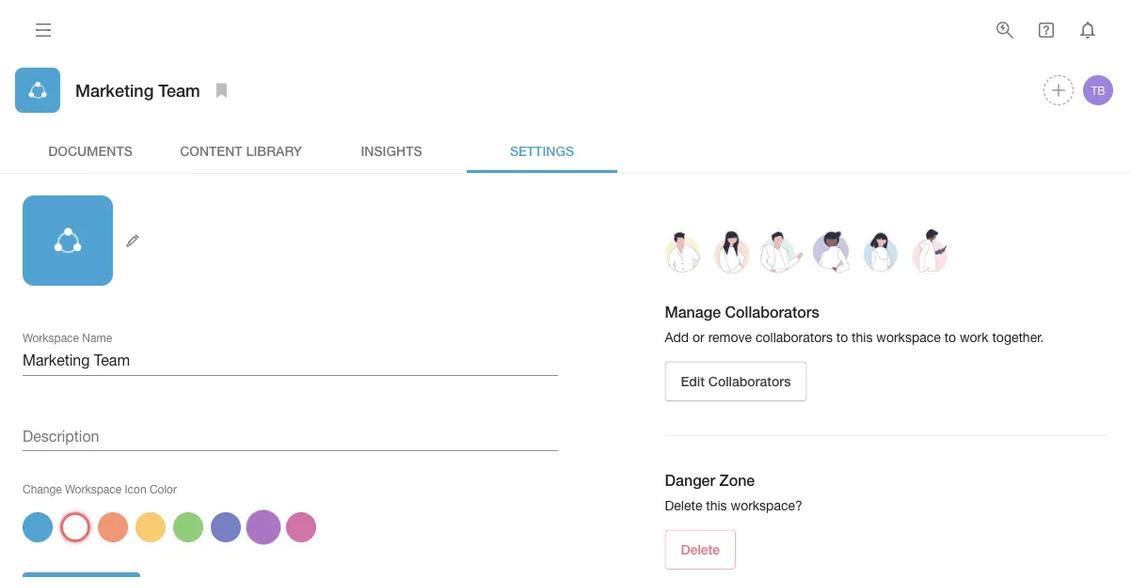 Task type: describe. For each thing, give the bounding box(es) containing it.
manage
[[665, 304, 721, 321]]

delete button
[[665, 530, 736, 570]]

remove
[[708, 330, 752, 345]]

team
[[158, 80, 200, 100]]

collaborators
[[756, 330, 833, 345]]

marketing
[[75, 80, 154, 100]]

change workspace icon color
[[23, 483, 177, 496]]

workspace?
[[731, 498, 802, 514]]

manage collaborators add or remove collaborators to this workspace to work together.
[[665, 304, 1044, 345]]

delete inside danger zone delete this workspace?
[[665, 498, 702, 514]]

1 to from the left
[[836, 330, 848, 345]]

settings
[[510, 143, 574, 158]]

documents link
[[15, 128, 166, 173]]

or
[[693, 330, 705, 345]]

work
[[960, 330, 989, 345]]

edit collaborators
[[681, 374, 791, 390]]

edit collaborators button
[[665, 362, 807, 402]]

content
[[180, 143, 242, 158]]

marketing team
[[75, 80, 200, 100]]

collaborators for manage
[[725, 304, 819, 321]]

icon
[[125, 483, 146, 496]]

workspace
[[876, 330, 941, 345]]

collaborators for edit
[[708, 374, 791, 390]]

workspace name
[[23, 332, 112, 345]]



Task type: vqa. For each thing, say whether or not it's contained in the screenshot.
Icon
yes



Task type: locate. For each thing, give the bounding box(es) containing it.
delete down danger zone delete this workspace?
[[681, 543, 720, 558]]

collaborators
[[725, 304, 819, 321], [708, 374, 791, 390]]

to right collaborators
[[836, 330, 848, 345]]

collaborators up collaborators
[[725, 304, 819, 321]]

content library
[[180, 143, 302, 158]]

this inside "manage collaborators add or remove collaborators to this workspace to work together."
[[852, 330, 873, 345]]

0 horizontal spatial this
[[706, 498, 727, 514]]

danger zone delete this workspace?
[[665, 472, 802, 514]]

this inside danger zone delete this workspace?
[[706, 498, 727, 514]]

tab list containing documents
[[15, 128, 1116, 173]]

to
[[836, 330, 848, 345], [944, 330, 956, 345]]

name
[[82, 332, 112, 345]]

0 vertical spatial this
[[852, 330, 873, 345]]

0 vertical spatial collaborators
[[725, 304, 819, 321]]

this down zone
[[706, 498, 727, 514]]

danger
[[665, 472, 715, 490]]

2 to from the left
[[944, 330, 956, 345]]

workspace left name
[[23, 332, 79, 345]]

delete inside delete button
[[681, 543, 720, 558]]

delete
[[665, 498, 702, 514], [681, 543, 720, 558]]

insights link
[[316, 128, 467, 173]]

edit
[[681, 374, 705, 390]]

tb button
[[1080, 72, 1116, 108]]

Workspace Name text field
[[23, 346, 558, 376]]

documents
[[48, 143, 133, 158]]

insights
[[361, 143, 422, 158]]

library
[[246, 143, 302, 158]]

1 vertical spatial delete
[[681, 543, 720, 558]]

zone
[[720, 472, 755, 490]]

delete down danger
[[665, 498, 702, 514]]

workspace left icon
[[65, 483, 121, 496]]

0 vertical spatial delete
[[665, 498, 702, 514]]

add
[[665, 330, 689, 345]]

this left workspace
[[852, 330, 873, 345]]

this
[[852, 330, 873, 345], [706, 498, 727, 514]]

Workspace Description text field
[[23, 422, 558, 452]]

change
[[23, 483, 62, 496]]

0 horizontal spatial to
[[836, 330, 848, 345]]

tab list
[[15, 128, 1116, 173]]

together.
[[992, 330, 1044, 345]]

collaborators inside "manage collaborators add or remove collaborators to this workspace to work together."
[[725, 304, 819, 321]]

workspace
[[23, 332, 79, 345], [65, 483, 121, 496]]

color
[[150, 483, 177, 496]]

0 vertical spatial workspace
[[23, 332, 79, 345]]

1 vertical spatial collaborators
[[708, 374, 791, 390]]

1 vertical spatial this
[[706, 498, 727, 514]]

1 horizontal spatial to
[[944, 330, 956, 345]]

to left work
[[944, 330, 956, 345]]

tb
[[1091, 84, 1105, 97]]

collaborators down remove
[[708, 374, 791, 390]]

1 vertical spatial workspace
[[65, 483, 121, 496]]

bookmark image
[[211, 79, 233, 102]]

content library link
[[166, 128, 316, 173]]

1 horizontal spatial this
[[852, 330, 873, 345]]

collaborators inside button
[[708, 374, 791, 390]]

settings link
[[467, 128, 617, 173]]



